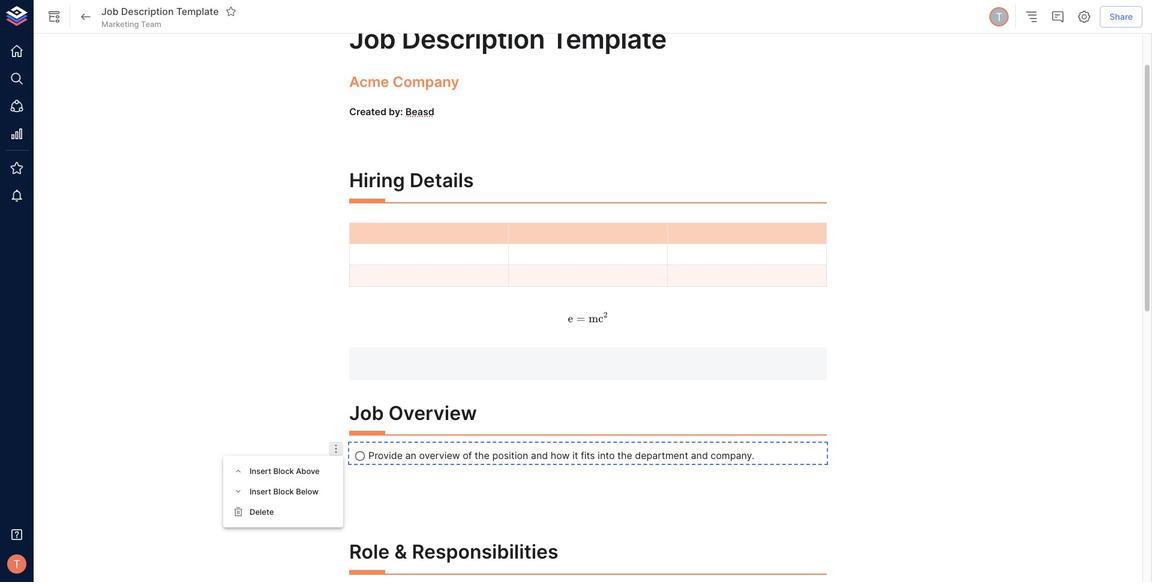 Task type: describe. For each thing, give the bounding box(es) containing it.
provide
[[368, 450, 403, 462]]

delete button
[[223, 502, 343, 522]]

delete
[[250, 507, 274, 517]]

2 the from the left
[[617, 450, 632, 462]]

job overview
[[349, 401, 477, 425]]

beasd
[[405, 106, 434, 118]]

into
[[598, 450, 615, 462]]

team
[[141, 19, 161, 29]]

it
[[572, 450, 578, 462]]

insert for insert block below
[[250, 487, 271, 496]]

department
[[635, 450, 688, 462]]

1 horizontal spatial description
[[402, 23, 545, 55]]

provide an overview of the position and how it fits into the department and company.
[[368, 450, 754, 462]]

block for below
[[273, 487, 294, 496]]

0 vertical spatial template
[[176, 5, 219, 17]]

created
[[349, 106, 387, 118]]

go back image
[[79, 10, 93, 24]]

hiring
[[349, 169, 405, 192]]

role & responsibilities
[[349, 540, 558, 564]]

details
[[410, 169, 474, 192]]

e
[[568, 312, 573, 325]]

insert block below
[[250, 487, 319, 496]]

0 vertical spatial job
[[101, 5, 118, 17]]

1 horizontal spatial template
[[551, 23, 666, 55]]

created by: beasd
[[349, 106, 434, 118]]

company.
[[711, 450, 754, 462]]

t for t button to the bottom
[[13, 557, 20, 571]]

share
[[1110, 11, 1133, 21]]

overview
[[389, 401, 477, 425]]

hiring details
[[349, 169, 474, 192]]

company
[[393, 73, 459, 90]]

show wiki image
[[47, 10, 61, 24]]

an
[[405, 450, 416, 462]]

t for top t button
[[996, 10, 1003, 23]]

overview
[[419, 450, 460, 462]]

marketing team
[[101, 19, 161, 29]]

0 vertical spatial t button
[[988, 5, 1011, 28]]

2
[[603, 310, 608, 320]]

insert block above button
[[223, 461, 343, 481]]

1 vertical spatial job
[[349, 23, 396, 55]]



Task type: locate. For each thing, give the bounding box(es) containing it.
marketing
[[101, 19, 139, 29]]

1 horizontal spatial the
[[617, 450, 632, 462]]

2 insert from the top
[[250, 487, 271, 496]]

of
[[463, 450, 472, 462]]

2 and from the left
[[691, 450, 708, 462]]

t
[[996, 10, 1003, 23], [13, 557, 20, 571]]

2 block from the top
[[273, 487, 294, 496]]

1 horizontal spatial job description template
[[349, 23, 666, 55]]

0 vertical spatial job description template
[[101, 5, 219, 17]]

1 and from the left
[[531, 450, 548, 462]]

job up unchecked icon
[[349, 401, 384, 425]]

responsibilities
[[412, 540, 558, 564]]

fits
[[581, 450, 595, 462]]

insert for insert block above
[[250, 466, 271, 476]]

acme
[[349, 73, 389, 90]]

description
[[121, 5, 174, 17], [402, 23, 545, 55]]

1 the from the left
[[475, 450, 490, 462]]

0 horizontal spatial description
[[121, 5, 174, 17]]

job up acme
[[349, 23, 396, 55]]

block
[[273, 466, 294, 476], [273, 487, 294, 496]]

how
[[551, 450, 570, 462]]

insert up insert block below button
[[250, 466, 271, 476]]

insert block above
[[250, 466, 320, 476]]

0 horizontal spatial and
[[531, 450, 548, 462]]

and
[[531, 450, 548, 462], [691, 450, 708, 462]]

the
[[475, 450, 490, 462], [617, 450, 632, 462]]

1 vertical spatial t button
[[4, 551, 30, 577]]

insert block below button
[[223, 481, 343, 502]]

acme company
[[349, 73, 459, 90]]

0 vertical spatial insert
[[250, 466, 271, 476]]

below
[[296, 487, 319, 496]]

0 horizontal spatial t button
[[4, 551, 30, 577]]

table of contents image
[[1024, 10, 1039, 24]]

t button
[[988, 5, 1011, 28], [4, 551, 30, 577]]

block for above
[[273, 466, 294, 476]]

1 vertical spatial insert
[[250, 487, 271, 496]]

favorite image
[[225, 6, 236, 17]]

share button
[[1100, 6, 1142, 28]]

1 vertical spatial job description template
[[349, 23, 666, 55]]

and left company. at the right bottom of the page
[[691, 450, 708, 462]]

insert
[[250, 466, 271, 476], [250, 487, 271, 496]]

marketing team link
[[101, 19, 161, 29]]

0 horizontal spatial the
[[475, 450, 490, 462]]

2 vertical spatial job
[[349, 401, 384, 425]]

1 insert from the top
[[250, 466, 271, 476]]

0 vertical spatial description
[[121, 5, 174, 17]]

position
[[492, 450, 528, 462]]

1 block from the top
[[273, 466, 294, 476]]

0 horizontal spatial template
[[176, 5, 219, 17]]

job up marketing
[[101, 5, 118, 17]]

by:
[[389, 106, 403, 118]]

1 vertical spatial description
[[402, 23, 545, 55]]

=
[[576, 312, 585, 325]]

m
[[589, 312, 598, 325]]

the right of
[[475, 450, 490, 462]]

0 vertical spatial t
[[996, 10, 1003, 23]]

template
[[176, 5, 219, 17], [551, 23, 666, 55]]

settings image
[[1077, 10, 1092, 24]]

1 horizontal spatial and
[[691, 450, 708, 462]]

0 horizontal spatial t
[[13, 557, 20, 571]]

job
[[101, 5, 118, 17], [349, 23, 396, 55], [349, 401, 384, 425]]

block down the insert block above button
[[273, 487, 294, 496]]

the right into
[[617, 450, 632, 462]]

e = m c 2
[[568, 310, 608, 325]]

1 horizontal spatial t
[[996, 10, 1003, 23]]

block up insert block below
[[273, 466, 294, 476]]

1 horizontal spatial t button
[[988, 5, 1011, 28]]

insert up delete at the left
[[250, 487, 271, 496]]

job description template
[[101, 5, 219, 17], [349, 23, 666, 55]]

and left how
[[531, 450, 548, 462]]

comments image
[[1051, 10, 1065, 24]]

1 vertical spatial block
[[273, 487, 294, 496]]

unchecked image
[[354, 450, 366, 462]]

c
[[598, 312, 603, 325]]

0 horizontal spatial job description template
[[101, 5, 219, 17]]

0 vertical spatial block
[[273, 466, 294, 476]]

1 vertical spatial t
[[13, 557, 20, 571]]

&
[[394, 540, 407, 564]]

role
[[349, 540, 390, 564]]

1 vertical spatial template
[[551, 23, 666, 55]]

above
[[296, 466, 320, 476]]



Task type: vqa. For each thing, say whether or not it's contained in the screenshot.
T to the right
yes



